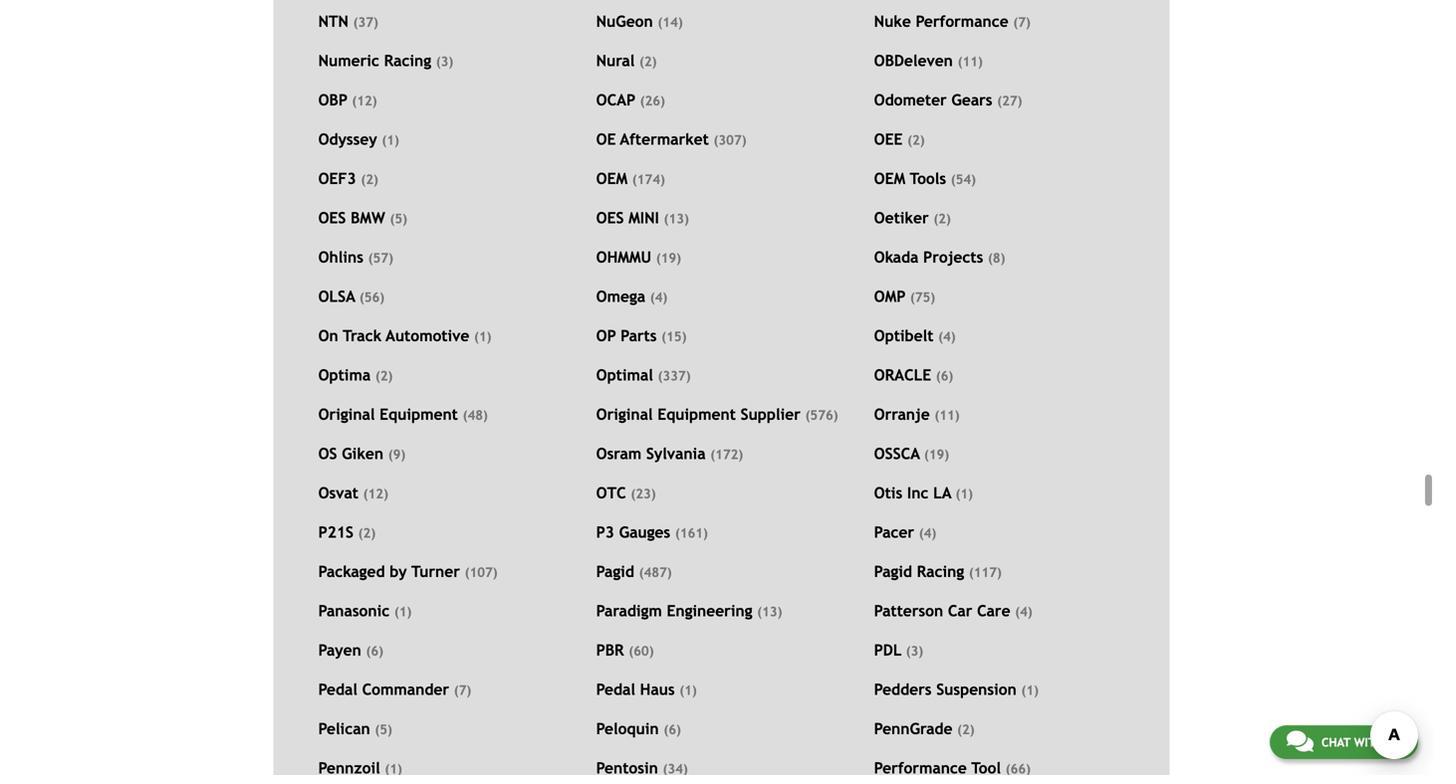 Task type: locate. For each thing, give the bounding box(es) containing it.
(2) inside p21s (2)
[[358, 526, 376, 541]]

(19) up la
[[924, 447, 949, 463]]

1 original from the left
[[318, 406, 375, 424]]

0 horizontal spatial racing
[[384, 52, 431, 70]]

patterson car care (4)
[[874, 603, 1032, 620]]

oe aftermarket (307)
[[596, 131, 746, 148]]

0 horizontal spatial oem
[[596, 170, 627, 188]]

obdeleven
[[874, 52, 953, 70]]

(3) right pdl on the bottom of page
[[906, 644, 923, 659]]

oem tools (54)
[[874, 170, 976, 188]]

(11) for orranje
[[934, 408, 960, 423]]

(2) inside "penngrade (2)"
[[957, 723, 975, 738]]

racing up 'patterson car care (4)'
[[917, 563, 964, 581]]

(13) inside paradigm engineering (13)
[[757, 605, 782, 620]]

oes
[[318, 209, 346, 227], [596, 209, 624, 227]]

oem for oem tools
[[874, 170, 905, 188]]

ossca
[[874, 445, 920, 463]]

(5) inside the oes bmw (5)
[[390, 211, 407, 227]]

(26)
[[640, 93, 665, 109]]

(4) right pacer
[[919, 526, 936, 541]]

0 horizontal spatial (3)
[[436, 54, 453, 69]]

(4) inside optibelt (4)
[[938, 329, 956, 345]]

(12)
[[352, 93, 377, 109], [363, 487, 388, 502]]

chat with us link
[[1270, 726, 1418, 760]]

(11) right orranje
[[934, 408, 960, 423]]

0 horizontal spatial pedal
[[318, 681, 357, 699]]

(19) for ossca
[[924, 447, 949, 463]]

(11) inside obdeleven (11)
[[958, 54, 983, 69]]

pedders
[[874, 681, 932, 699]]

2 equipment from the left
[[657, 406, 736, 424]]

(7) for nuke performance
[[1013, 15, 1031, 30]]

0 vertical spatial (13)
[[664, 211, 689, 227]]

1 equipment from the left
[[380, 406, 458, 424]]

(13)
[[664, 211, 689, 227], [757, 605, 782, 620]]

1 vertical spatial (13)
[[757, 605, 782, 620]]

op parts (15)
[[596, 327, 687, 345]]

pelican (5)
[[318, 721, 392, 738]]

(12) inside 'obp (12)'
[[352, 93, 377, 109]]

on track automotive (1)
[[318, 327, 491, 345]]

pagid racing (117)
[[874, 563, 1002, 581]]

pagid left (487)
[[596, 563, 634, 581]]

1 horizontal spatial (6)
[[664, 723, 681, 738]]

(6) right oracle
[[936, 369, 953, 384]]

1 vertical spatial (11)
[[934, 408, 960, 423]]

(4) right care
[[1015, 605, 1032, 620]]

1 vertical spatial (6)
[[366, 644, 383, 659]]

(1)
[[382, 133, 399, 148], [474, 329, 491, 345], [955, 487, 973, 502], [394, 605, 412, 620], [679, 683, 697, 699], [1021, 683, 1039, 699]]

(12) for osvat
[[363, 487, 388, 502]]

(6) inside peloquin (6)
[[664, 723, 681, 738]]

orranje (11)
[[874, 406, 960, 424]]

0 vertical spatial (6)
[[936, 369, 953, 384]]

1 horizontal spatial (7)
[[1013, 15, 1031, 30]]

2 pedal from the left
[[596, 681, 635, 699]]

otis
[[874, 485, 902, 502]]

payen
[[318, 642, 361, 660]]

1 horizontal spatial pedal
[[596, 681, 635, 699]]

0 horizontal spatial (6)
[[366, 644, 383, 659]]

(19) inside ossca (19)
[[924, 447, 949, 463]]

pagid down pacer
[[874, 563, 912, 581]]

(11)
[[958, 54, 983, 69], [934, 408, 960, 423]]

(7) right performance
[[1013, 15, 1031, 30]]

racing
[[384, 52, 431, 70], [917, 563, 964, 581]]

(13) right engineering
[[757, 605, 782, 620]]

(1) right automotive
[[474, 329, 491, 345]]

(60)
[[629, 644, 654, 659]]

original for original equipment supplier
[[596, 406, 653, 424]]

2 oem from the left
[[874, 170, 905, 188]]

(5) right bmw
[[390, 211, 407, 227]]

1 oes from the left
[[318, 209, 346, 227]]

0 vertical spatial (7)
[[1013, 15, 1031, 30]]

(2) up okada projects (8) in the top right of the page
[[933, 211, 951, 227]]

(2) inside oee (2)
[[907, 133, 925, 148]]

obp
[[318, 91, 347, 109]]

(6) inside payen (6)
[[366, 644, 383, 659]]

racing for numeric
[[384, 52, 431, 70]]

1 vertical spatial (7)
[[454, 683, 471, 699]]

0 vertical spatial (5)
[[390, 211, 407, 227]]

original for original equipment
[[318, 406, 375, 424]]

1 vertical spatial racing
[[917, 563, 964, 581]]

omp (75)
[[874, 288, 935, 306]]

(19) for ohmmu
[[656, 251, 681, 266]]

(174)
[[632, 172, 665, 187]]

mini
[[628, 209, 659, 227]]

0 horizontal spatial (19)
[[656, 251, 681, 266]]

pedal down payen
[[318, 681, 357, 699]]

1 horizontal spatial original
[[596, 406, 653, 424]]

(23)
[[631, 487, 656, 502]]

ocap (26)
[[596, 91, 665, 109]]

2 oes from the left
[[596, 209, 624, 227]]

(11) up gears
[[958, 54, 983, 69]]

1 horizontal spatial oes
[[596, 209, 624, 227]]

(1) inside pedal haus (1)
[[679, 683, 697, 699]]

pedal for pedal haus
[[596, 681, 635, 699]]

equipment up "sylvania"
[[657, 406, 736, 424]]

(27)
[[997, 93, 1022, 109]]

(117)
[[969, 565, 1002, 581]]

oef3 (2)
[[318, 170, 378, 188]]

(19) right the ohmmu
[[656, 251, 681, 266]]

0 vertical spatial (12)
[[352, 93, 377, 109]]

oem left 'tools' at the right top of the page
[[874, 170, 905, 188]]

(7) inside the "nuke performance (7)"
[[1013, 15, 1031, 30]]

oracle
[[874, 367, 931, 384]]

(2) inside oef3 (2)
[[361, 172, 378, 187]]

pedal commander (7)
[[318, 681, 471, 699]]

(11) for obdeleven
[[958, 54, 983, 69]]

oee (2)
[[874, 131, 925, 148]]

1 pedal from the left
[[318, 681, 357, 699]]

oem left (174)
[[596, 170, 627, 188]]

0 horizontal spatial (7)
[[454, 683, 471, 699]]

(3)
[[436, 54, 453, 69], [906, 644, 923, 659]]

(6) down haus
[[664, 723, 681, 738]]

ossca (19)
[[874, 445, 949, 463]]

(2) right nural
[[639, 54, 657, 69]]

(3) inside numeric racing (3)
[[436, 54, 453, 69]]

osram sylvania (172)
[[596, 445, 743, 463]]

parts
[[621, 327, 657, 345]]

(2) for p21s
[[358, 526, 376, 541]]

(11) inside orranje (11)
[[934, 408, 960, 423]]

(19) inside 'ohmmu (19)'
[[656, 251, 681, 266]]

1 vertical spatial (12)
[[363, 487, 388, 502]]

oes left bmw
[[318, 209, 346, 227]]

1 vertical spatial (19)
[[924, 447, 949, 463]]

oe
[[596, 131, 616, 148]]

patterson
[[874, 603, 943, 620]]

(1) right odyssey in the top of the page
[[382, 133, 399, 148]]

0 horizontal spatial equipment
[[380, 406, 458, 424]]

original down optimal
[[596, 406, 653, 424]]

0 horizontal spatial (13)
[[664, 211, 689, 227]]

0 horizontal spatial original
[[318, 406, 375, 424]]

(7) for pedal commander
[[454, 683, 471, 699]]

(4) right optibelt
[[938, 329, 956, 345]]

racing right numeric
[[384, 52, 431, 70]]

osvat (12)
[[318, 485, 388, 502]]

supplier
[[741, 406, 801, 424]]

(1) right la
[[955, 487, 973, 502]]

pdl (3)
[[874, 642, 923, 660]]

payen (6)
[[318, 642, 383, 660]]

0 horizontal spatial oes
[[318, 209, 346, 227]]

(2) inside oetiker (2)
[[933, 211, 951, 227]]

pbr
[[596, 642, 624, 660]]

(1) right haus
[[679, 683, 697, 699]]

oes left mini
[[596, 209, 624, 227]]

1 horizontal spatial (3)
[[906, 644, 923, 659]]

(6) inside "oracle (6)"
[[936, 369, 953, 384]]

(13) right mini
[[664, 211, 689, 227]]

osvat
[[318, 485, 358, 502]]

optimal
[[596, 367, 653, 384]]

os
[[318, 445, 337, 463]]

(2) inside the nural (2)
[[639, 54, 657, 69]]

ohlins (57)
[[318, 249, 393, 266]]

oem
[[596, 170, 627, 188], [874, 170, 905, 188]]

(2) down pedders suspension (1)
[[957, 723, 975, 738]]

(7) right commander
[[454, 683, 471, 699]]

(13) inside oes mini (13)
[[664, 211, 689, 227]]

0 vertical spatial (3)
[[436, 54, 453, 69]]

(4) right omega
[[650, 290, 668, 305]]

2 horizontal spatial (6)
[[936, 369, 953, 384]]

1 horizontal spatial (19)
[[924, 447, 949, 463]]

(2) inside optima (2)
[[375, 369, 393, 384]]

chat with us
[[1321, 736, 1401, 750]]

1 pagid from the left
[[596, 563, 634, 581]]

(4) inside pacer (4)
[[919, 526, 936, 541]]

(3) right numeric
[[436, 54, 453, 69]]

(7) inside pedal commander (7)
[[454, 683, 471, 699]]

racing for pagid
[[917, 563, 964, 581]]

ohmmu (19)
[[596, 249, 681, 266]]

2 pagid from the left
[[874, 563, 912, 581]]

oes for oes mini
[[596, 209, 624, 227]]

(2) for oetiker
[[933, 211, 951, 227]]

(2) right 'oef3'
[[361, 172, 378, 187]]

(1) right 'suspension' at the right bottom
[[1021, 683, 1039, 699]]

gauges
[[619, 524, 670, 542]]

oetiker
[[874, 209, 929, 227]]

os giken (9)
[[318, 445, 406, 463]]

1 vertical spatial (5)
[[375, 723, 392, 738]]

(12) right obp
[[352, 93, 377, 109]]

1 horizontal spatial (13)
[[757, 605, 782, 620]]

0 vertical spatial (11)
[[958, 54, 983, 69]]

pagid for pagid racing
[[874, 563, 912, 581]]

oes bmw (5)
[[318, 209, 407, 227]]

(12) inside osvat (12)
[[363, 487, 388, 502]]

(4) for pacer
[[919, 526, 936, 541]]

1 horizontal spatial oem
[[874, 170, 905, 188]]

(7)
[[1013, 15, 1031, 30], [454, 683, 471, 699]]

1 horizontal spatial pagid
[[874, 563, 912, 581]]

1 horizontal spatial equipment
[[657, 406, 736, 424]]

(4)
[[650, 290, 668, 305], [938, 329, 956, 345], [919, 526, 936, 541], [1015, 605, 1032, 620]]

obp (12)
[[318, 91, 377, 109]]

(12) right "osvat"
[[363, 487, 388, 502]]

(6)
[[936, 369, 953, 384], [366, 644, 383, 659], [664, 723, 681, 738]]

pedal down pbr
[[596, 681, 635, 699]]

1 oem from the left
[[596, 170, 627, 188]]

1 horizontal spatial racing
[[917, 563, 964, 581]]

(1) down 'by'
[[394, 605, 412, 620]]

car
[[948, 603, 972, 620]]

olsa (56)
[[318, 288, 385, 306]]

comments image
[[1286, 730, 1313, 754]]

with
[[1354, 736, 1383, 750]]

(2) right p21s
[[358, 526, 376, 541]]

omega (4)
[[596, 288, 668, 306]]

us
[[1387, 736, 1401, 750]]

pbr (60)
[[596, 642, 654, 660]]

equipment up (9)
[[380, 406, 458, 424]]

nuke performance (7)
[[874, 13, 1031, 30]]

1 vertical spatial (3)
[[906, 644, 923, 659]]

pagid
[[596, 563, 634, 581], [874, 563, 912, 581]]

(75)
[[910, 290, 935, 305]]

original down optima
[[318, 406, 375, 424]]

oem (174)
[[596, 170, 665, 188]]

(4) inside omega (4)
[[650, 290, 668, 305]]

pacer (4)
[[874, 524, 936, 542]]

pacer
[[874, 524, 914, 542]]

(5) right pelican
[[375, 723, 392, 738]]

0 vertical spatial (19)
[[656, 251, 681, 266]]

ntn (37)
[[318, 13, 378, 30]]

0 vertical spatial racing
[[384, 52, 431, 70]]

(2) right optima
[[375, 369, 393, 384]]

2 vertical spatial (6)
[[664, 723, 681, 738]]

pedal for pedal commander
[[318, 681, 357, 699]]

0 horizontal spatial pagid
[[596, 563, 634, 581]]

(2) right the oee
[[907, 133, 925, 148]]

2 original from the left
[[596, 406, 653, 424]]

(2) for penngrade
[[957, 723, 975, 738]]

(1) inside "on track automotive (1)"
[[474, 329, 491, 345]]

(1) inside odyssey (1)
[[382, 133, 399, 148]]

(337)
[[658, 369, 691, 384]]

(6) right payen
[[366, 644, 383, 659]]

(5) inside pelican (5)
[[375, 723, 392, 738]]

pedal
[[318, 681, 357, 699], [596, 681, 635, 699]]

(6) for peloquin
[[664, 723, 681, 738]]



Task type: describe. For each thing, give the bounding box(es) containing it.
track
[[343, 327, 382, 345]]

obdeleven (11)
[[874, 52, 983, 70]]

engineering
[[667, 603, 752, 620]]

pdl
[[874, 642, 901, 660]]

(2) for oee
[[907, 133, 925, 148]]

numeric racing (3)
[[318, 52, 453, 70]]

performance
[[916, 13, 1008, 30]]

on
[[318, 327, 338, 345]]

gears
[[951, 91, 992, 109]]

odyssey (1)
[[318, 131, 399, 148]]

oes mini (13)
[[596, 209, 689, 227]]

(2) for optima
[[375, 369, 393, 384]]

pedal haus (1)
[[596, 681, 697, 699]]

(3) inside pdl (3)
[[906, 644, 923, 659]]

peloquin (6)
[[596, 721, 681, 738]]

packaged
[[318, 563, 385, 581]]

tools
[[910, 170, 946, 188]]

(54)
[[951, 172, 976, 187]]

(4) inside 'patterson car care (4)'
[[1015, 605, 1032, 620]]

(4) for omega
[[650, 290, 668, 305]]

nugeon
[[596, 13, 653, 30]]

(48)
[[463, 408, 488, 423]]

nugeon (14)
[[596, 13, 683, 30]]

nural
[[596, 52, 635, 70]]

p21s
[[318, 524, 353, 542]]

(2) for nural
[[639, 54, 657, 69]]

(37)
[[353, 15, 378, 30]]

oem for oem
[[596, 170, 627, 188]]

(15)
[[661, 329, 687, 345]]

(4) for optibelt
[[938, 329, 956, 345]]

oetiker (2)
[[874, 209, 951, 227]]

optima
[[318, 367, 371, 384]]

optibelt
[[874, 327, 933, 345]]

commander
[[362, 681, 449, 699]]

penngrade (2)
[[874, 721, 975, 738]]

numeric
[[318, 52, 379, 70]]

(8)
[[988, 251, 1005, 266]]

packaged by turner (107)
[[318, 563, 498, 581]]

penngrade
[[874, 721, 952, 738]]

bmw
[[351, 209, 385, 227]]

(6) for oracle
[[936, 369, 953, 384]]

suspension
[[936, 681, 1017, 699]]

inc
[[907, 485, 929, 502]]

(1) inside pedders suspension (1)
[[1021, 683, 1039, 699]]

okada projects (8)
[[874, 249, 1005, 266]]

pagid (487)
[[596, 563, 672, 581]]

(14)
[[658, 15, 683, 30]]

(1) inside otis inc la (1)
[[955, 487, 973, 502]]

(6) for payen
[[366, 644, 383, 659]]

(12) for obp
[[352, 93, 377, 109]]

orranje
[[874, 406, 930, 424]]

op
[[596, 327, 616, 345]]

osram
[[596, 445, 642, 463]]

oes for oes bmw
[[318, 209, 346, 227]]

(2) for oef3
[[361, 172, 378, 187]]

nuke
[[874, 13, 911, 30]]

automotive
[[386, 327, 469, 345]]

olsa
[[318, 288, 355, 306]]

(13) for oes mini
[[664, 211, 689, 227]]

odometer gears (27)
[[874, 91, 1022, 109]]

optibelt (4)
[[874, 327, 956, 345]]

equipment for (48)
[[380, 406, 458, 424]]

(9)
[[388, 447, 406, 463]]

p21s (2)
[[318, 524, 376, 542]]

optimal (337)
[[596, 367, 691, 384]]

(1) inside panasonic (1)
[[394, 605, 412, 620]]

okada
[[874, 249, 919, 266]]

p3 gauges (161)
[[596, 524, 708, 542]]

ocap
[[596, 91, 635, 109]]

aftermarket
[[620, 131, 709, 148]]

paradigm engineering (13)
[[596, 603, 782, 620]]

(13) for paradigm engineering
[[757, 605, 782, 620]]

giken
[[342, 445, 383, 463]]

oef3
[[318, 170, 356, 188]]

sylvania
[[646, 445, 706, 463]]

ohlins
[[318, 249, 363, 266]]

optima (2)
[[318, 367, 393, 384]]

otc
[[596, 485, 626, 502]]

nural (2)
[[596, 52, 657, 70]]

haus
[[640, 681, 675, 699]]

oee
[[874, 131, 903, 148]]

la
[[933, 485, 951, 502]]

turner
[[411, 563, 460, 581]]

pagid for pagid
[[596, 563, 634, 581]]

equipment for supplier
[[657, 406, 736, 424]]

chat
[[1321, 736, 1350, 750]]

paradigm
[[596, 603, 662, 620]]

by
[[390, 563, 407, 581]]

(56)
[[359, 290, 385, 305]]

panasonic (1)
[[318, 603, 412, 620]]

pedders suspension (1)
[[874, 681, 1039, 699]]

peloquin
[[596, 721, 659, 738]]

(307)
[[714, 133, 746, 148]]

(576)
[[805, 408, 838, 423]]

otc (23)
[[596, 485, 656, 502]]



Task type: vqa. For each thing, say whether or not it's contained in the screenshot.


